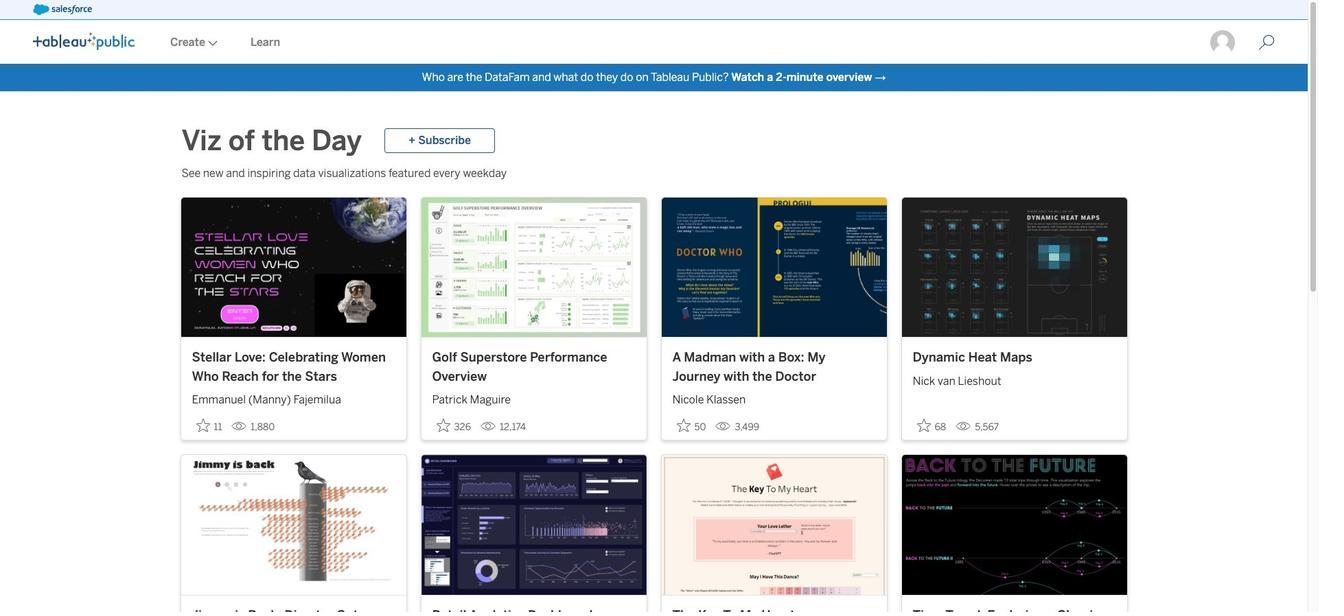 Task type: describe. For each thing, give the bounding box(es) containing it.
create image
[[205, 41, 218, 46]]

1 add favorite button from the left
[[192, 415, 226, 438]]

1 add favorite image from the left
[[196, 419, 210, 433]]

add favorite image
[[917, 419, 931, 433]]

4 add favorite button from the left
[[913, 415, 950, 438]]

2 add favorite button from the left
[[432, 415, 475, 438]]

viz of the day heading
[[182, 122, 374, 160]]

go to search image
[[1242, 34, 1291, 51]]



Task type: locate. For each thing, give the bounding box(es) containing it.
salesforce logo image
[[33, 4, 92, 15]]

add favorite image
[[196, 419, 210, 433], [436, 419, 450, 433], [677, 419, 690, 433]]

logo image
[[33, 32, 135, 50]]

2 add favorite image from the left
[[436, 419, 450, 433]]

2 horizontal spatial add favorite image
[[677, 419, 690, 433]]

3 add favorite button from the left
[[673, 415, 710, 438]]

jacob.simon6557 image
[[1209, 29, 1237, 56]]

3 add favorite image from the left
[[677, 419, 690, 433]]

Add Favorite button
[[192, 415, 226, 438], [432, 415, 475, 438], [673, 415, 710, 438], [913, 415, 950, 438]]

1 horizontal spatial add favorite image
[[436, 419, 450, 433]]

0 horizontal spatial add favorite image
[[196, 419, 210, 433]]

workbook thumbnail image
[[181, 198, 406, 337], [421, 198, 646, 337], [662, 198, 887, 337], [902, 198, 1127, 337], [181, 455, 406, 595], [421, 455, 646, 595], [662, 455, 887, 595], [902, 455, 1127, 595]]



Task type: vqa. For each thing, say whether or not it's contained in the screenshot.
3rd Add Favorite image from right
yes



